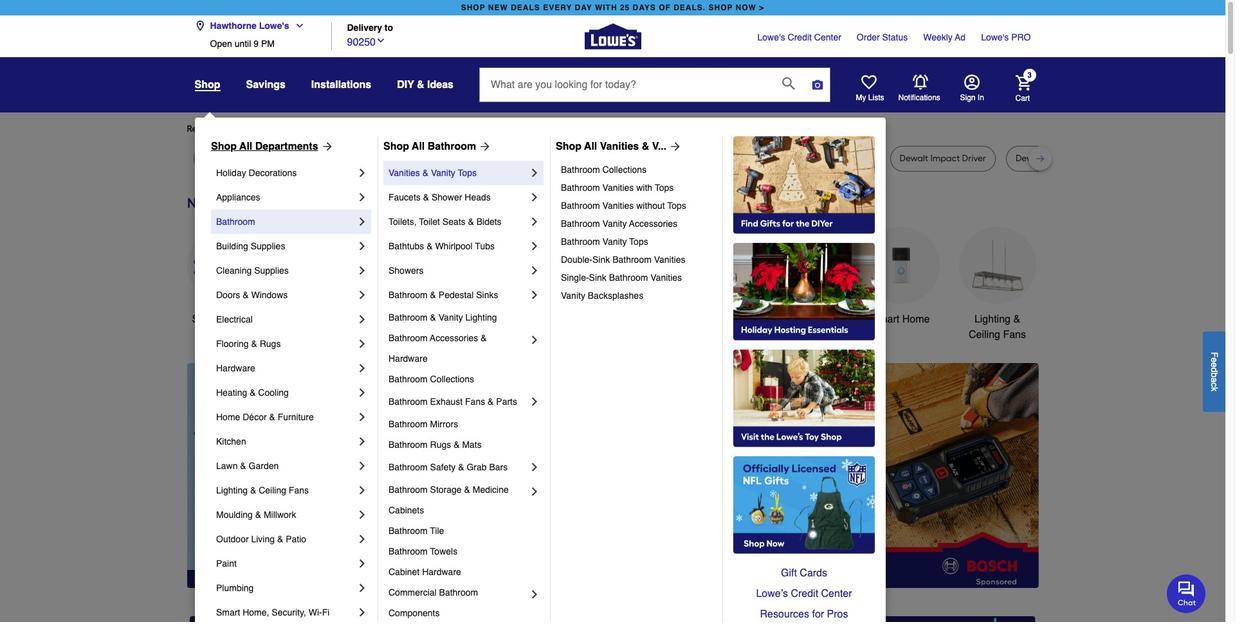 Task type: locate. For each thing, give the bounding box(es) containing it.
lowe's up pm
[[259, 21, 289, 31]]

outdoor
[[671, 314, 709, 326], [216, 535, 249, 545]]

drill for dewalt drill bit
[[369, 153, 384, 164]]

1 vertical spatial decorations
[[488, 329, 543, 341]]

get up to 2 free select tools or batteries when you buy 1 with select purchases. image
[[190, 617, 458, 623]]

all
[[239, 141, 252, 153], [412, 141, 425, 153], [584, 141, 597, 153], [219, 314, 230, 326]]

pro
[[1012, 32, 1031, 42]]

bathroom safety & grab bars link
[[389, 456, 528, 480]]

1 horizontal spatial driver
[[846, 153, 870, 164]]

open until 9 pm
[[210, 39, 275, 49]]

chevron right image for bathroom & pedestal sinks
[[528, 289, 541, 302]]

shop up impact driver bit on the top of page
[[556, 141, 582, 153]]

1 driver from the left
[[544, 153, 569, 164]]

shop inside shop all vanities & v... link
[[556, 141, 582, 153]]

2 horizontal spatial driver
[[962, 153, 986, 164]]

smart home, security, wi-fi
[[216, 608, 330, 618]]

toilets, toilet seats & bidets
[[389, 217, 502, 227]]

lowe's left "pro"
[[981, 32, 1009, 42]]

0 vertical spatial center
[[815, 32, 842, 42]]

diy & ideas button
[[397, 73, 454, 97]]

0 vertical spatial sink
[[593, 255, 610, 265]]

driver down sign in
[[962, 153, 986, 164]]

for left pros
[[812, 609, 824, 621]]

driver down my
[[846, 153, 870, 164]]

all down recommended searches for you
[[239, 141, 252, 153]]

accessories down without
[[629, 219, 678, 229]]

sink inside the double-sink bathroom vanities "link"
[[593, 255, 610, 265]]

5 dewalt from the left
[[739, 153, 768, 164]]

holiday decorations link
[[216, 161, 356, 185]]

shop inside the shop all bathroom link
[[384, 141, 409, 153]]

0 vertical spatial arrow right image
[[667, 140, 682, 153]]

0 horizontal spatial tools
[[407, 314, 431, 326]]

& inside bathroom & pedestal sinks link
[[430, 290, 436, 301]]

0 horizontal spatial shop
[[211, 141, 237, 153]]

1 vertical spatial sink
[[589, 273, 607, 283]]

4 drill from the left
[[1047, 153, 1062, 164]]

components
[[389, 609, 440, 619]]

0 horizontal spatial shop
[[461, 3, 486, 12]]

1 vertical spatial credit
[[791, 589, 819, 600]]

vanity inside 'link'
[[431, 168, 455, 178]]

impact driver
[[815, 153, 870, 164]]

2 dewalt from the left
[[261, 153, 290, 164]]

all up vanities & vanity tops
[[412, 141, 425, 153]]

paint
[[216, 559, 237, 570]]

1 vertical spatial arrow right image
[[1015, 476, 1028, 489]]

1 vertical spatial lighting & ceiling fans link
[[216, 479, 356, 503]]

c
[[1210, 383, 1220, 387]]

1 vertical spatial home
[[216, 412, 240, 423]]

set for drill bit set
[[641, 153, 654, 164]]

bathroom collections up bathroom vanities with tops
[[561, 165, 647, 175]]

all down recommended searches for you heading
[[584, 141, 597, 153]]

location image
[[195, 21, 205, 31]]

weekly ad
[[924, 32, 966, 42]]

1 dewalt from the left
[[203, 153, 232, 164]]

shop button
[[195, 79, 220, 91]]

0 vertical spatial fans
[[1004, 329, 1026, 341]]

3 impact from the left
[[931, 153, 960, 164]]

garden
[[249, 461, 279, 472]]

0 horizontal spatial for
[[291, 124, 302, 134]]

bathroom rugs & mats link
[[389, 435, 541, 456]]

3 dewalt from the left
[[338, 153, 367, 164]]

shop these last-minute gifts. $99 or less. quantities are limited and won't last. image
[[187, 364, 395, 589]]

2 impact from the left
[[815, 153, 844, 164]]

2 arrow right image from the left
[[476, 140, 492, 153]]

bathroom collections link up the with
[[561, 161, 714, 179]]

0 horizontal spatial home
[[216, 412, 240, 423]]

tops for bathroom vanities with tops
[[655, 183, 674, 193]]

security,
[[272, 608, 306, 618]]

2 horizontal spatial set
[[1077, 153, 1090, 164]]

vanity down pedestal
[[439, 313, 463, 323]]

shop
[[195, 79, 220, 91], [192, 314, 216, 326]]

center inside the lowe's credit center link
[[815, 32, 842, 42]]

bathroom exhaust fans & parts
[[389, 397, 517, 407]]

arrow right image down more
[[318, 140, 334, 153]]

shop down open
[[195, 79, 220, 91]]

hardware inside bathroom accessories & hardware
[[389, 354, 428, 364]]

1 horizontal spatial shop
[[384, 141, 409, 153]]

for up departments
[[291, 124, 302, 134]]

supplies inside the building supplies link
[[251, 241, 285, 252]]

0 horizontal spatial set
[[470, 153, 483, 164]]

bit
[[387, 153, 397, 164], [457, 153, 468, 164], [571, 153, 581, 164], [628, 153, 639, 164], [1064, 153, 1075, 164]]

exhaust
[[430, 397, 463, 407]]

arrow right image up vanities & vanity tops 'link'
[[476, 140, 492, 153]]

vanities & vanity tops link
[[389, 161, 528, 185]]

outdoor up equipment
[[671, 314, 709, 326]]

6 dewalt from the left
[[900, 153, 929, 164]]

1 impact from the left
[[513, 153, 542, 164]]

you up shop all bathroom
[[418, 124, 434, 134]]

collections up bathroom exhaust fans & parts
[[430, 375, 474, 385]]

faucets & shower heads
[[389, 192, 491, 203]]

dewalt for dewalt drill bit
[[338, 153, 367, 164]]

1 vertical spatial accessories
[[430, 333, 478, 344]]

arrow right image inside the shop all bathroom link
[[476, 140, 492, 153]]

shop down the more suggestions for you link
[[384, 141, 409, 153]]

0 horizontal spatial arrow right image
[[667, 140, 682, 153]]

double-sink bathroom vanities
[[561, 255, 686, 265]]

toilets, toilet seats & bidets link
[[389, 210, 528, 234]]

0 vertical spatial ceiling
[[969, 329, 1001, 341]]

3 bit from the left
[[571, 153, 581, 164]]

holiday hosting essentials. image
[[734, 243, 875, 341]]

chevron right image for appliances
[[356, 191, 369, 204]]

mats
[[462, 440, 482, 450]]

plumbing
[[216, 584, 254, 594]]

tubs
[[475, 241, 495, 252]]

1 horizontal spatial lowe's
[[758, 32, 786, 42]]

savings button
[[246, 73, 286, 97]]

bathroom collections up exhaust
[[389, 375, 474, 385]]

1 vertical spatial supplies
[[254, 266, 289, 276]]

shop inside shop all departments link
[[211, 141, 237, 153]]

1 bit from the left
[[387, 153, 397, 164]]

dewalt for dewalt tool
[[261, 153, 290, 164]]

supplies up cleaning supplies
[[251, 241, 285, 252]]

cabinet hardware
[[389, 568, 461, 578]]

0 vertical spatial shop
[[195, 79, 220, 91]]

lighting inside "lighting & ceiling fans"
[[975, 314, 1011, 326]]

chevron right image for toilets, toilet seats & bidets
[[528, 216, 541, 228]]

0 horizontal spatial bathroom collections
[[389, 375, 474, 385]]

2 vertical spatial fans
[[289, 486, 309, 496]]

e up the 'd'
[[1210, 358, 1220, 363]]

1 horizontal spatial fans
[[465, 397, 485, 407]]

d
[[1210, 368, 1220, 373]]

chevron down image
[[376, 35, 386, 45]]

supplies up windows
[[254, 266, 289, 276]]

0 vertical spatial rugs
[[260, 339, 281, 349]]

1 horizontal spatial outdoor
[[671, 314, 709, 326]]

1 vertical spatial center
[[821, 589, 852, 600]]

& inside vanities & vanity tops 'link'
[[423, 168, 429, 178]]

1 vertical spatial smart
[[216, 608, 240, 618]]

lowe's for lowe's credit center
[[758, 32, 786, 42]]

hawthorne
[[210, 21, 257, 31]]

bathroom inside bathroom accessories & hardware
[[389, 333, 428, 344]]

& inside moulding & millwork link
[[255, 510, 261, 521]]

2 shop from the left
[[384, 141, 409, 153]]

decorations down dewalt tool
[[249, 168, 297, 178]]

vanities up faucets
[[389, 168, 420, 178]]

center
[[815, 32, 842, 42], [821, 589, 852, 600]]

1 drill from the left
[[369, 153, 384, 164]]

1 horizontal spatial tools
[[711, 314, 735, 326]]

chevron right image for building supplies
[[356, 240, 369, 253]]

commercial bathroom components link
[[389, 583, 528, 623]]

installations
[[311, 79, 371, 91]]

driver
[[544, 153, 569, 164], [846, 153, 870, 164], [962, 153, 986, 164]]

cabinets
[[389, 506, 424, 516]]

all for vanities
[[584, 141, 597, 153]]

& inside lawn & garden link
[[240, 461, 246, 472]]

arrow right image
[[318, 140, 334, 153], [476, 140, 492, 153]]

chevron right image for moulding & millwork
[[356, 509, 369, 522]]

shop for shop all vanities & v...
[[556, 141, 582, 153]]

2 set from the left
[[641, 153, 654, 164]]

& inside "lighting & ceiling fans"
[[1014, 314, 1021, 326]]

1 horizontal spatial shop
[[709, 3, 733, 12]]

& inside outdoor tools & equipment
[[738, 314, 745, 326]]

chevron right image for holiday decorations
[[356, 167, 369, 180]]

1 horizontal spatial bathroom link
[[766, 227, 843, 328]]

lowe's down >
[[758, 32, 786, 42]]

0 horizontal spatial outdoor
[[216, 535, 249, 545]]

2 horizontal spatial lighting
[[975, 314, 1011, 326]]

None search field
[[479, 68, 831, 114]]

vanity down single-
[[561, 291, 586, 301]]

3 driver from the left
[[962, 153, 986, 164]]

arrow left image
[[426, 476, 439, 489]]

& inside toilets, toilet seats & bidets link
[[468, 217, 474, 227]]

4 bit from the left
[[628, 153, 639, 164]]

& inside bathroom rugs & mats link
[[454, 440, 460, 450]]

sink up "vanity backsplashes"
[[589, 273, 607, 283]]

tops inside "link"
[[655, 183, 674, 193]]

0 horizontal spatial smart
[[216, 608, 240, 618]]

double-
[[561, 255, 593, 265]]

bathroom vanity tops link
[[561, 233, 714, 251]]

rugs
[[260, 339, 281, 349], [430, 440, 451, 450]]

1 vertical spatial outdoor
[[216, 535, 249, 545]]

heating
[[216, 388, 247, 398]]

lowe's home improvement notification center image
[[913, 75, 928, 90]]

& inside bathroom & vanity lighting 'link'
[[430, 313, 436, 323]]

chevron right image
[[356, 167, 369, 180], [528, 167, 541, 180], [356, 191, 369, 204], [528, 191, 541, 204], [356, 240, 369, 253], [528, 240, 541, 253], [356, 313, 369, 326], [528, 334, 541, 347], [356, 338, 369, 351], [356, 387, 369, 400], [528, 396, 541, 409], [356, 411, 369, 424], [528, 461, 541, 474], [528, 486, 541, 499], [356, 509, 369, 522], [356, 533, 369, 546], [356, 582, 369, 595], [528, 589, 541, 602], [356, 607, 369, 620]]

shop for shop
[[195, 79, 220, 91]]

0 vertical spatial bathroom collections
[[561, 165, 647, 175]]

sink down bathroom vanity tops
[[593, 255, 610, 265]]

departments
[[255, 141, 318, 153]]

0 horizontal spatial decorations
[[249, 168, 297, 178]]

chevron right image for plumbing
[[356, 582, 369, 595]]

supplies inside cleaning supplies link
[[254, 266, 289, 276]]

center left order
[[815, 32, 842, 42]]

1 horizontal spatial impact
[[815, 153, 844, 164]]

decorations
[[249, 168, 297, 178], [488, 329, 543, 341]]

2 horizontal spatial fans
[[1004, 329, 1026, 341]]

1 horizontal spatial smart
[[872, 314, 900, 326]]

for
[[291, 124, 302, 134], [405, 124, 416, 134], [812, 609, 824, 621]]

& inside flooring & rugs link
[[251, 339, 257, 349]]

millwork
[[264, 510, 296, 521]]

hardware
[[389, 354, 428, 364], [216, 364, 255, 374], [422, 568, 461, 578]]

supplies for building supplies
[[251, 241, 285, 252]]

& inside heating & cooling link
[[250, 388, 256, 398]]

drill bit set
[[611, 153, 654, 164]]

5 bit from the left
[[1064, 153, 1075, 164]]

0 horizontal spatial rugs
[[260, 339, 281, 349]]

0 vertical spatial bathroom collections link
[[561, 161, 714, 179]]

smart home, security, wi-fi link
[[216, 601, 356, 623]]

2 you from the left
[[418, 124, 434, 134]]

dewalt for dewalt impact driver
[[900, 153, 929, 164]]

0 vertical spatial supplies
[[251, 241, 285, 252]]

1 vertical spatial collections
[[430, 375, 474, 385]]

1 vertical spatial shop
[[192, 314, 216, 326]]

appliances
[[216, 192, 260, 203]]

4 dewalt from the left
[[427, 153, 455, 164]]

outdoor for outdoor living & patio
[[216, 535, 249, 545]]

0 vertical spatial decorations
[[249, 168, 297, 178]]

shop for shop all bathroom
[[384, 141, 409, 153]]

building supplies
[[216, 241, 285, 252]]

1 horizontal spatial rugs
[[430, 440, 451, 450]]

1 vertical spatial bathroom collections link
[[389, 369, 541, 390]]

bathroom inside 'link'
[[389, 420, 428, 430]]

vanities up 'bathroom vanities without tops'
[[603, 183, 634, 193]]

tops right without
[[668, 201, 687, 211]]

moulding & millwork link
[[216, 503, 356, 528]]

decorations inside "link"
[[249, 168, 297, 178]]

without
[[637, 201, 665, 211]]

& inside faucets & shower heads link
[[423, 192, 429, 203]]

0 vertical spatial outdoor
[[671, 314, 709, 326]]

flooring
[[216, 339, 249, 349]]

décor
[[243, 412, 267, 423]]

credit up search image
[[788, 32, 812, 42]]

hardware down towels
[[422, 568, 461, 578]]

0 horizontal spatial you
[[304, 124, 319, 134]]

1 horizontal spatial lighting & ceiling fans
[[969, 314, 1026, 341]]

3 set from the left
[[1077, 153, 1090, 164]]

vanity
[[431, 168, 455, 178], [603, 219, 627, 229], [603, 237, 627, 247], [561, 291, 586, 301], [439, 313, 463, 323]]

vanity down dewalt bit set
[[431, 168, 455, 178]]

deals
[[511, 3, 540, 12]]

1 horizontal spatial bathroom collections link
[[561, 161, 714, 179]]

sign
[[960, 93, 976, 102]]

1 horizontal spatial collections
[[603, 165, 647, 175]]

all for bathroom
[[412, 141, 425, 153]]

0 horizontal spatial accessories
[[430, 333, 478, 344]]

electrical link
[[216, 308, 356, 332]]

0 horizontal spatial lighting
[[216, 486, 248, 496]]

2 horizontal spatial lowe's
[[981, 32, 1009, 42]]

supplies for cleaning supplies
[[254, 266, 289, 276]]

shop left new
[[461, 3, 486, 12]]

1 horizontal spatial decorations
[[488, 329, 543, 341]]

fans inside "lighting & ceiling fans"
[[1004, 329, 1026, 341]]

resources
[[760, 609, 810, 621]]

credit up resources for pros link
[[791, 589, 819, 600]]

shower
[[432, 192, 462, 203]]

2 horizontal spatial impact
[[931, 153, 960, 164]]

& inside bathroom storage & medicine cabinets
[[464, 485, 470, 496]]

shop for shop all departments
[[211, 141, 237, 153]]

smart
[[872, 314, 900, 326], [216, 608, 240, 618]]

accessories down bathroom & vanity lighting 'link'
[[430, 333, 478, 344]]

shop all bathroom link
[[384, 139, 492, 154]]

1 horizontal spatial bathroom collections
[[561, 165, 647, 175]]

0 horizontal spatial driver
[[544, 153, 569, 164]]

0 horizontal spatial bathroom collections link
[[389, 369, 541, 390]]

0 horizontal spatial collections
[[430, 375, 474, 385]]

outdoor inside outdoor tools & equipment
[[671, 314, 709, 326]]

& inside doors & windows link
[[243, 290, 249, 301]]

2 e from the top
[[1210, 363, 1220, 368]]

bit for dewalt drill bit set
[[1064, 153, 1075, 164]]

chevron right image for hardware
[[356, 362, 369, 375]]

0 horizontal spatial lighting & ceiling fans link
[[216, 479, 356, 503]]

vanities down bathroom vanities with tops
[[603, 201, 634, 211]]

1 horizontal spatial accessories
[[629, 219, 678, 229]]

shop left electrical
[[192, 314, 216, 326]]

rugs down electrical "link"
[[260, 339, 281, 349]]

you for more suggestions for you
[[418, 124, 434, 134]]

living
[[251, 535, 275, 545]]

dewalt for dewalt drill bit set
[[1016, 153, 1045, 164]]

arrow right image inside shop all vanities & v... link
[[667, 140, 682, 153]]

1 vertical spatial fans
[[465, 397, 485, 407]]

arrow right image
[[667, 140, 682, 153], [1015, 476, 1028, 489]]

chevron right image for bathroom accessories & hardware
[[528, 334, 541, 347]]

chevron right image for bathroom exhaust fans & parts
[[528, 396, 541, 409]]

decorations for holiday
[[249, 168, 297, 178]]

1 horizontal spatial lighting & ceiling fans link
[[959, 227, 1036, 343]]

resources for pros link
[[734, 605, 875, 623]]

sink for double-
[[593, 255, 610, 265]]

tops down dewalt bit set
[[458, 168, 477, 178]]

1 horizontal spatial for
[[405, 124, 416, 134]]

collections down drill bit set
[[603, 165, 647, 175]]

hardware down bathroom & vanity lighting
[[389, 354, 428, 364]]

& inside the bathroom safety & grab bars link
[[458, 463, 464, 473]]

lighting & ceiling fans link
[[959, 227, 1036, 343], [216, 479, 356, 503]]

2 tools from the left
[[711, 314, 735, 326]]

1 horizontal spatial ceiling
[[969, 329, 1001, 341]]

chevron right image for home décor & furniture
[[356, 411, 369, 424]]

sink inside single-sink bathroom vanities link
[[589, 273, 607, 283]]

you for recommended searches for you
[[304, 124, 319, 134]]

chevron right image for doors & windows
[[356, 289, 369, 302]]

1 horizontal spatial you
[[418, 124, 434, 134]]

bathroom exhaust fans & parts link
[[389, 390, 528, 414]]

dewalt drill bit
[[338, 153, 397, 164]]

0 vertical spatial smart
[[872, 314, 900, 326]]

for for searches
[[291, 124, 302, 134]]

1 vertical spatial lighting & ceiling fans
[[216, 486, 309, 496]]

3 shop from the left
[[556, 141, 582, 153]]

tools down bathroom & pedestal sinks
[[407, 314, 431, 326]]

vanities up drill bit set
[[600, 141, 639, 153]]

9
[[254, 39, 259, 49]]

shop for shop all deals
[[192, 314, 216, 326]]

1 horizontal spatial lighting
[[466, 313, 497, 323]]

2 driver from the left
[[846, 153, 870, 164]]

0 vertical spatial credit
[[788, 32, 812, 42]]

advertisement region
[[415, 364, 1039, 591]]

0 vertical spatial home
[[903, 314, 930, 326]]

my lists link
[[856, 75, 885, 103]]

arrow right image inside shop all departments link
[[318, 140, 334, 153]]

dewalt bit set
[[427, 153, 483, 164]]

1 you from the left
[[304, 124, 319, 134]]

chevron right image for faucets & shower heads
[[528, 191, 541, 204]]

tools up equipment
[[711, 314, 735, 326]]

you left more
[[304, 124, 319, 134]]

1 vertical spatial ceiling
[[259, 486, 286, 496]]

1 set from the left
[[470, 153, 483, 164]]

& inside bathroom accessories & hardware
[[481, 333, 487, 344]]

parts
[[496, 397, 517, 407]]

3 drill from the left
[[770, 153, 785, 164]]

shop down recommended
[[211, 141, 237, 153]]

drill for dewalt drill
[[770, 153, 785, 164]]

building
[[216, 241, 248, 252]]

1 horizontal spatial home
[[903, 314, 930, 326]]

1 shop from the left
[[211, 141, 237, 153]]

double-sink bathroom vanities link
[[561, 251, 714, 269]]

& inside outdoor living & patio link
[[277, 535, 283, 545]]

chevron right image for bathtubs & whirlpool tubs
[[528, 240, 541, 253]]

1 horizontal spatial set
[[641, 153, 654, 164]]

0 horizontal spatial arrow right image
[[318, 140, 334, 153]]

0 horizontal spatial impact
[[513, 153, 542, 164]]

1 arrow right image from the left
[[318, 140, 334, 153]]

outdoor down moulding
[[216, 535, 249, 545]]

tops inside 'link'
[[458, 168, 477, 178]]

all left deals
[[219, 314, 230, 326]]

suggestions
[[352, 124, 403, 134]]

1 vertical spatial bathroom collections
[[389, 375, 474, 385]]

fans inside bathroom exhaust fans & parts "link"
[[465, 397, 485, 407]]

tops right the with
[[655, 183, 674, 193]]

lawn & garden
[[216, 461, 279, 472]]

0 horizontal spatial fans
[[289, 486, 309, 496]]

for up shop all bathroom
[[405, 124, 416, 134]]

decorations down the christmas
[[488, 329, 543, 341]]

chevron right image for flooring & rugs
[[356, 338, 369, 351]]

bathroom vanity accessories link
[[561, 215, 714, 233]]

shop left now
[[709, 3, 733, 12]]

2 horizontal spatial shop
[[556, 141, 582, 153]]

faucets
[[389, 192, 421, 203]]

bathroom accessories & hardware link
[[389, 328, 528, 369]]

0 vertical spatial collections
[[603, 165, 647, 175]]

1 horizontal spatial arrow right image
[[476, 140, 492, 153]]

7 dewalt from the left
[[1016, 153, 1045, 164]]

order status
[[857, 32, 908, 42]]

0 vertical spatial accessories
[[629, 219, 678, 229]]

scroll to item #2 element
[[692, 564, 726, 572]]

center inside lowe's credit center link
[[821, 589, 852, 600]]

chevron right image
[[356, 216, 369, 228], [528, 216, 541, 228], [356, 264, 369, 277], [528, 264, 541, 277], [356, 289, 369, 302], [528, 289, 541, 302], [356, 362, 369, 375], [356, 436, 369, 449], [356, 460, 369, 473], [356, 485, 369, 497], [356, 558, 369, 571]]

chevron right image for bathroom storage & medicine cabinets
[[528, 486, 541, 499]]

dewalt tool
[[261, 153, 309, 164]]

center up pros
[[821, 589, 852, 600]]

tops for bathroom vanities without tops
[[668, 201, 687, 211]]

e up b
[[1210, 363, 1220, 368]]

vanity inside 'link'
[[439, 313, 463, 323]]

rugs down the mirrors
[[430, 440, 451, 450]]

driver down shop all vanities & v...
[[544, 153, 569, 164]]

chevron right image for showers
[[528, 264, 541, 277]]

2 drill from the left
[[611, 153, 626, 164]]

bathroom collections link up bathroom exhaust fans & parts
[[389, 369, 541, 390]]

0 horizontal spatial lowe's
[[259, 21, 289, 31]]



Task type: vqa. For each thing, say whether or not it's contained in the screenshot.
the Does
no



Task type: describe. For each thing, give the bounding box(es) containing it.
bathroom inside commercial bathroom components
[[439, 588, 478, 598]]

1 vertical spatial rugs
[[430, 440, 451, 450]]

lowe's home improvement logo image
[[585, 8, 641, 65]]

storage
[[430, 485, 462, 496]]

weekly ad link
[[924, 31, 966, 44]]

commercial
[[389, 588, 437, 598]]

home inside smart home link
[[903, 314, 930, 326]]

hawthorne lowe's
[[210, 21, 289, 31]]

collections for the top bathroom collections link
[[603, 165, 647, 175]]

chevron right image for bathroom safety & grab bars
[[528, 461, 541, 474]]

0 horizontal spatial bathroom link
[[216, 210, 356, 234]]

ideas
[[427, 79, 454, 91]]

my lists
[[856, 93, 885, 102]]

christmas decorations link
[[477, 227, 554, 343]]

chevron right image for heating & cooling
[[356, 387, 369, 400]]

towels
[[430, 547, 458, 557]]

camera image
[[811, 79, 824, 91]]

vanities up "vanity backsplashes" link
[[651, 273, 682, 283]]

toilets,
[[389, 217, 417, 227]]

impact for impact driver bit
[[513, 153, 542, 164]]

outdoor tools & equipment
[[671, 314, 745, 341]]

vanity down 'bathroom vanities without tops'
[[603, 219, 627, 229]]

hawthorne lowe's button
[[195, 13, 310, 39]]

drill for dewalt drill bit set
[[1047, 153, 1062, 164]]

bathroom inside bathroom storage & medicine cabinets
[[389, 485, 428, 496]]

bathtubs & whirlpool tubs
[[389, 241, 495, 252]]

1 tools from the left
[[407, 314, 431, 326]]

chevron right image for electrical
[[356, 313, 369, 326]]

with
[[595, 3, 617, 12]]

scroll to item #4 image
[[757, 566, 788, 571]]

hardware link
[[216, 357, 356, 381]]

center for lowe's credit center
[[815, 32, 842, 42]]

bathroom & vanity lighting
[[389, 313, 497, 323]]

dewalt for dewalt drill
[[739, 153, 768, 164]]

credit for lowe's
[[791, 589, 819, 600]]

1 shop from the left
[[461, 3, 486, 12]]

chevron right image for bathroom
[[356, 216, 369, 228]]

all for deals
[[219, 314, 230, 326]]

a
[[1210, 378, 1220, 383]]

decorations for christmas
[[488, 329, 543, 341]]

for for suggestions
[[405, 124, 416, 134]]

arrow right image for shop all departments
[[318, 140, 334, 153]]

arrow right image for shop all bathroom
[[476, 140, 492, 153]]

set for dewalt bit set
[[470, 153, 483, 164]]

bathroom safety & grab bars
[[389, 463, 508, 473]]

more suggestions for you
[[329, 124, 434, 134]]

visit the lowe's toy shop. image
[[734, 350, 875, 448]]

cabinet hardware link
[[389, 562, 541, 583]]

& inside bathroom exhaust fans & parts "link"
[[488, 397, 494, 407]]

days
[[633, 3, 656, 12]]

sign in button
[[960, 75, 984, 103]]

with
[[637, 183, 653, 193]]

impact for impact driver
[[815, 153, 844, 164]]

lowe's credit center link
[[734, 584, 875, 605]]

windows
[[251, 290, 288, 301]]

installations button
[[311, 73, 371, 97]]

home inside the home décor & furniture link
[[216, 412, 240, 423]]

home,
[[243, 608, 269, 618]]

bathroom storage & medicine cabinets link
[[389, 480, 528, 521]]

& inside shop all vanities & v... link
[[642, 141, 649, 153]]

ad
[[955, 32, 966, 42]]

bathtubs & whirlpool tubs link
[[389, 234, 528, 259]]

driver for impact driver
[[846, 153, 870, 164]]

all for departments
[[239, 141, 252, 153]]

flooring & rugs
[[216, 339, 281, 349]]

lowe's credit center link
[[758, 31, 842, 44]]

whirlpool
[[435, 241, 473, 252]]

new deals every day during 25 days of deals image
[[187, 192, 1039, 214]]

1 horizontal spatial arrow right image
[[1015, 476, 1028, 489]]

vanities up single-sink bathroom vanities link
[[654, 255, 686, 265]]

deals
[[233, 314, 259, 326]]

0 horizontal spatial ceiling
[[259, 486, 286, 496]]

dewalt impact driver
[[900, 153, 986, 164]]

chevron right image for commercial bathroom components
[[528, 589, 541, 602]]

patio
[[286, 535, 306, 545]]

bathroom inside "link"
[[389, 397, 428, 407]]

up to 35 percent off select small appliances. image
[[479, 617, 747, 623]]

find gifts for the diyer. image
[[734, 136, 875, 234]]

accessories inside bathroom accessories & hardware
[[430, 333, 478, 344]]

& inside bathtubs & whirlpool tubs link
[[427, 241, 433, 252]]

up to 30 percent off select grills and accessories. image
[[768, 617, 1036, 623]]

plumbing link
[[216, 577, 356, 601]]

shop all deals link
[[187, 227, 264, 328]]

wi-
[[309, 608, 322, 618]]

open
[[210, 39, 232, 49]]

dewalt for dewalt
[[203, 153, 232, 164]]

shop new deals every day with 25 days of deals. shop now >
[[461, 3, 765, 12]]

smart for smart home, security, wi-fi
[[216, 608, 240, 618]]

chevron right image for smart home, security, wi-fi
[[356, 607, 369, 620]]

cooling
[[258, 388, 289, 398]]

2 shop from the left
[[709, 3, 733, 12]]

dewalt for dewalt bit set
[[427, 153, 455, 164]]

backsplashes
[[588, 291, 644, 301]]

sign in
[[960, 93, 984, 102]]

lowe's inside button
[[259, 21, 289, 31]]

officially licensed n f l gifts. shop now. image
[[734, 457, 875, 555]]

chevron right image for vanities & vanity tops
[[528, 167, 541, 180]]

vanity backsplashes link
[[561, 287, 714, 305]]

bathroom towels link
[[389, 542, 541, 562]]

holiday
[[216, 168, 246, 178]]

collections for bathroom collections link to the bottom
[[430, 375, 474, 385]]

outdoor for outdoor tools & equipment
[[671, 314, 709, 326]]

hardware down flooring
[[216, 364, 255, 374]]

more suggestions for you link
[[329, 123, 444, 136]]

chevron right image for paint
[[356, 558, 369, 571]]

1 e from the top
[[1210, 358, 1220, 363]]

driver for impact driver bit
[[544, 153, 569, 164]]

lowe's home improvement account image
[[964, 75, 980, 90]]

christmas decorations
[[488, 314, 543, 341]]

chevron right image for lighting & ceiling fans
[[356, 485, 369, 497]]

center for lowe's credit center
[[821, 589, 852, 600]]

bathroom vanities with tops link
[[561, 179, 714, 197]]

tool
[[292, 153, 309, 164]]

kitchen
[[216, 437, 246, 447]]

chevron right image for lawn & garden
[[356, 460, 369, 473]]

tools inside outdoor tools & equipment
[[711, 314, 735, 326]]

chevron right image for kitchen
[[356, 436, 369, 449]]

chat invite button image
[[1167, 574, 1207, 614]]

pros
[[827, 609, 848, 621]]

tops down bathroom vanity accessories link
[[630, 237, 648, 247]]

in
[[978, 93, 984, 102]]

vanity down bathroom vanity accessories
[[603, 237, 627, 247]]

2 horizontal spatial for
[[812, 609, 824, 621]]

vanities inside 'link'
[[389, 168, 420, 178]]

lowe's home improvement lists image
[[861, 75, 877, 90]]

lowe's credit center
[[756, 589, 852, 600]]

moulding & millwork
[[216, 510, 296, 521]]

& inside the home décor & furniture link
[[269, 412, 275, 423]]

bit for impact driver bit
[[571, 153, 581, 164]]

smart for smart home
[[872, 314, 900, 326]]

outdoor tools & equipment link
[[670, 227, 747, 343]]

lowe's for lowe's pro
[[981, 32, 1009, 42]]

bathroom towels
[[389, 547, 458, 557]]

grab
[[467, 463, 487, 473]]

status
[[883, 32, 908, 42]]

b
[[1210, 373, 1220, 378]]

day
[[575, 3, 592, 12]]

scroll to item #5 image
[[788, 566, 819, 571]]

search image
[[783, 77, 795, 90]]

Search Query text field
[[480, 68, 772, 102]]

lighting inside 'link'
[[466, 313, 497, 323]]

chevron down image
[[289, 21, 305, 31]]

chevron right image for outdoor living & patio
[[356, 533, 369, 546]]

building supplies link
[[216, 234, 356, 259]]

bathroom inside 'link'
[[389, 313, 428, 323]]

bathroom vanities without tops
[[561, 201, 687, 211]]

lowe's
[[756, 589, 788, 600]]

more
[[329, 124, 350, 134]]

credit for lowe's
[[788, 32, 812, 42]]

kitchen link
[[216, 430, 356, 454]]

paint link
[[216, 552, 356, 577]]

to
[[385, 23, 393, 33]]

bit for dewalt drill bit
[[387, 153, 397, 164]]

>
[[760, 3, 765, 12]]

0 vertical spatial lighting & ceiling fans
[[969, 314, 1026, 341]]

2 bit from the left
[[457, 153, 468, 164]]

pm
[[261, 39, 275, 49]]

savings
[[246, 79, 286, 91]]

sink for single-
[[589, 273, 607, 283]]

bathroom & vanity lighting link
[[389, 308, 541, 328]]

cards
[[800, 568, 828, 580]]

lowe's home improvement cart image
[[1016, 75, 1031, 90]]

heating & cooling
[[216, 388, 289, 398]]

shop all deals
[[192, 314, 259, 326]]

tools link
[[380, 227, 457, 328]]

v...
[[652, 141, 667, 153]]

bathroom storage & medicine cabinets
[[389, 485, 511, 516]]

mirrors
[[430, 420, 458, 430]]

tops for vanities & vanity tops
[[458, 168, 477, 178]]

recommended searches for you heading
[[187, 123, 1039, 136]]

0 vertical spatial lighting & ceiling fans link
[[959, 227, 1036, 343]]

& inside diy & ideas button
[[417, 79, 424, 91]]

ceiling inside "lighting & ceiling fans"
[[969, 329, 1001, 341]]

doors & windows
[[216, 290, 288, 301]]

0 horizontal spatial lighting & ceiling fans
[[216, 486, 309, 496]]

chevron right image for cleaning supplies
[[356, 264, 369, 277]]

searches
[[251, 124, 289, 134]]

new
[[488, 3, 508, 12]]

single-sink bathroom vanities link
[[561, 269, 714, 287]]



